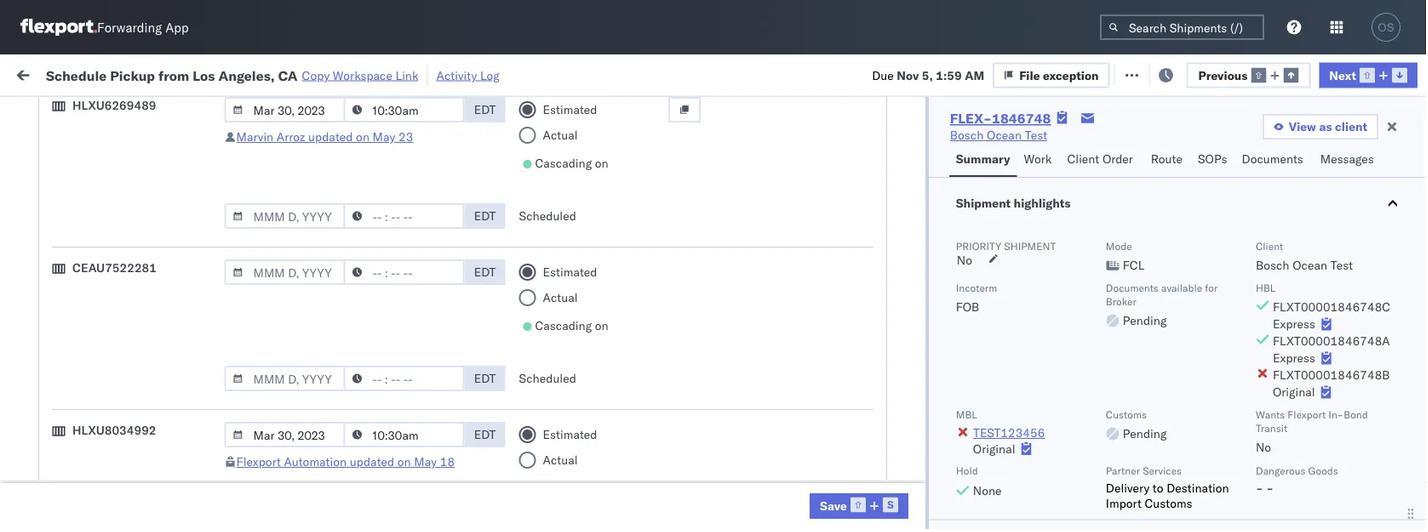 Task type: locate. For each thing, give the bounding box(es) containing it.
due nov 5, 1:59 am
[[872, 67, 984, 82]]

3 appointment from the top
[[139, 432, 209, 447]]

omkar sav down flxt00001846748c
[[1373, 321, 1426, 335]]

pending for customs
[[1123, 427, 1167, 441]]

1 horizontal spatial for
[[1205, 281, 1218, 294]]

flex-1889466 down mbl on the right of page
[[940, 433, 1028, 448]]

1 vertical spatial omkar sav
[[1373, 283, 1426, 298]]

updated
[[308, 129, 353, 144], [350, 455, 394, 470]]

may left 23
[[373, 129, 395, 144]]

2 vertical spatial schedule delivery appointment
[[39, 432, 209, 447]]

: left 'ready'
[[122, 106, 125, 118]]

1:59 am cdt, nov 5, 2022 for test123456's schedule pickup from los angeles, ca link
[[274, 283, 425, 298]]

nov for first upload customs clearance documents link from the bottom of the page
[[355, 358, 377, 373]]

mbl/mawb numbers button
[[1151, 135, 1347, 152]]

scheduled for hlxu6269489
[[519, 209, 576, 224]]

may left 18
[[414, 455, 437, 470]]

0 vertical spatial 14,
[[381, 396, 399, 410]]

cst, down the 'flexport automation updated on may 18' button
[[325, 470, 351, 485]]

omkar down messages button
[[1373, 208, 1408, 223]]

5 edt from the top
[[474, 427, 496, 442]]

documents inside documents available for broker
[[1106, 281, 1159, 294]]

2 vertical spatial cdt,
[[326, 283, 353, 298]]

0 vertical spatial schedule delivery appointment
[[39, 207, 209, 222]]

1 vertical spatial express
[[1273, 351, 1315, 366]]

1 vertical spatial pending
[[1123, 427, 1167, 441]]

1 vertical spatial updated
[[350, 455, 394, 470]]

2 mmm d, yyyy text field from the top
[[224, 204, 345, 229]]

0 horizontal spatial import
[[143, 66, 182, 81]]

test123456 down mbl on the right of page
[[973, 426, 1045, 441]]

3 schedule delivery appointment button from the top
[[39, 431, 209, 450]]

3 -- : -- -- text field from the top
[[344, 260, 465, 285]]

file exception up container
[[1019, 67, 1099, 82]]

0 vertical spatial mode
[[521, 139, 547, 152]]

1 horizontal spatial import
[[1106, 496, 1142, 511]]

4 abcdefg78456546 from the top
[[1160, 508, 1274, 523]]

1 cascading from the top
[[535, 156, 592, 171]]

client for bosch
[[1256, 240, 1283, 252]]

3 edt from the top
[[474, 265, 496, 280]]

-- : -- -- text field for third mmm d, yyyy text box from the top
[[344, 260, 465, 285]]

mode button
[[513, 135, 606, 152]]

schedule delivery appointment for 1:59 am cdt, nov 5, 2022
[[39, 207, 209, 222]]

2 resize handle column header from the left
[[433, 132, 453, 530]]

appointment up ceau7522281
[[139, 207, 209, 222]]

flex-1846748 up priority
[[940, 208, 1028, 223]]

0 vertical spatial 1:59 am cdt, nov 5, 2022
[[274, 208, 425, 223]]

3 hlxu6269489, from the top
[[1140, 283, 1227, 298]]

5, for 1st schedule pickup from los angeles, ca link
[[381, 246, 392, 261]]

dec for schedule pickup from los angeles, ca
[[355, 396, 378, 410]]

0 vertical spatial upload
[[39, 161, 78, 176]]

ocean
[[987, 128, 1022, 143], [521, 171, 556, 186], [521, 208, 556, 223], [521, 246, 556, 261], [669, 246, 703, 261], [779, 246, 814, 261], [1293, 258, 1328, 273], [521, 283, 556, 298], [521, 321, 556, 335], [521, 358, 556, 373], [521, 396, 556, 410], [669, 396, 703, 410], [779, 396, 814, 410], [521, 433, 556, 448], [521, 470, 556, 485], [669, 470, 703, 485], [779, 470, 814, 485], [779, 508, 814, 523]]

batch
[[1331, 66, 1365, 81]]

0 horizontal spatial client
[[1067, 152, 1099, 166]]

schedule delivery appointment button down ceau7522281
[[39, 319, 209, 338]]

3 schedule pickup from los angeles, ca button from the top
[[39, 385, 242, 421]]

1 vertical spatial schedule delivery appointment
[[39, 320, 209, 335]]

1 vertical spatial dec
[[355, 433, 378, 448]]

client order button
[[1061, 144, 1144, 177]]

0 vertical spatial cdt,
[[326, 208, 353, 223]]

-
[[1256, 481, 1263, 496], [1266, 481, 1274, 496]]

1 horizontal spatial may
[[414, 455, 437, 470]]

4 edt from the top
[[474, 371, 496, 386]]

1:59 for 1:59 am cdt, nov 5, 2022 schedule delivery appointment link
[[274, 208, 300, 223]]

2 vertical spatial schedule pickup from los angeles, ca link
[[39, 385, 242, 419]]

schedule delivery appointment link for 1:59 am cst, dec 14, 2022
[[39, 431, 209, 448]]

lhuu7894563, uetu5238478
[[1049, 395, 1223, 410], [1049, 433, 1223, 447], [1049, 470, 1223, 485], [1049, 507, 1223, 522]]

3 schedule delivery appointment link from the top
[[39, 431, 209, 448]]

:
[[122, 106, 125, 118], [392, 106, 395, 118]]

0 horizontal spatial file
[[1019, 67, 1040, 82]]

1 horizontal spatial :
[[392, 106, 395, 118]]

flex-1846748 up mbl on the right of page
[[940, 358, 1028, 373]]

: for status
[[122, 106, 125, 118]]

appointment
[[139, 207, 209, 222], [139, 320, 209, 335], [139, 432, 209, 447]]

on
[[416, 66, 430, 81], [356, 129, 370, 144], [595, 156, 609, 171], [595, 318, 609, 333], [397, 455, 411, 470]]

2 upload customs clearance documents link from the top
[[39, 348, 242, 382]]

0 vertical spatial cascading on
[[535, 156, 609, 171]]

2 schedule delivery appointment link from the top
[[39, 319, 209, 336]]

flex-1846748 down the fob
[[940, 321, 1028, 335]]

destination
[[1167, 481, 1229, 496]]

14, for schedule pickup from los angeles, ca
[[381, 396, 399, 410]]

los inside confirm pickup from los angeles, ca
[[154, 461, 173, 476]]

dec
[[355, 396, 378, 410], [355, 433, 378, 448], [354, 470, 377, 485]]

omkar sav for schedule pickup from los angeles, ca
[[1373, 283, 1426, 298]]

upload for 2nd upload customs clearance documents link from the bottom
[[39, 161, 78, 176]]

priority shipment
[[956, 240, 1056, 252]]

import up 'ready'
[[143, 66, 182, 81]]

documents inside documents button
[[1242, 152, 1303, 166]]

-- : -- -- text field
[[344, 97, 465, 123], [344, 204, 465, 229], [344, 260, 465, 285], [344, 422, 465, 448]]

bosch
[[950, 128, 984, 143], [632, 246, 665, 261], [742, 246, 776, 261], [1256, 258, 1290, 273], [632, 396, 665, 410], [742, 396, 776, 410], [632, 470, 665, 485], [742, 470, 776, 485], [742, 508, 776, 523]]

message (0)
[[228, 66, 298, 81]]

2 ceau7522281, hlxu6269489, hlxu8034992 from the top
[[1049, 245, 1313, 260]]

delivery down the 'partner'
[[1106, 481, 1150, 496]]

4 hlxu6269489, from the top
[[1140, 320, 1227, 335]]

1 horizontal spatial flexport
[[1288, 408, 1326, 421]]

2 vertical spatial no
[[1256, 440, 1271, 455]]

1 vertical spatial import
[[1106, 496, 1142, 511]]

1 vertical spatial omkar
[[1373, 283, 1408, 298]]

angeles, inside confirm pickup from los angeles, ca
[[176, 461, 223, 476]]

1 -- : -- -- text field from the top
[[344, 97, 465, 123]]

ca inside confirm pickup from los angeles, ca
[[39, 478, 55, 493]]

1:59 am cst, dec 14, 2022 up the 'flexport automation updated on may 18' button
[[274, 433, 432, 448]]

1 estimated from the top
[[543, 102, 597, 117]]

log
[[480, 68, 500, 83]]

file
[[1136, 66, 1157, 81], [1019, 67, 1040, 82]]

flex-1846748 up the fob
[[940, 283, 1028, 298]]

1:59 for schedule delivery appointment link corresponding to 1:59 am cst, dec 14, 2022
[[274, 433, 300, 448]]

1:59 am cdt, nov 5, 2022 for 1:59 am cdt, nov 5, 2022 schedule delivery appointment link
[[274, 208, 425, 223]]

MMM D, YYYY text field
[[224, 97, 345, 123], [224, 204, 345, 229], [224, 260, 345, 285], [224, 366, 345, 392], [224, 422, 345, 448]]

delivery down ceau7522281
[[93, 320, 136, 335]]

2 estimated from the top
[[543, 265, 597, 280]]

scheduled
[[519, 209, 576, 224], [519, 371, 576, 386]]

1889466 down test123456 button
[[977, 470, 1028, 485]]

pickup inside confirm pickup from los angeles, ca
[[86, 461, 123, 476]]

(0)
[[276, 66, 298, 81]]

1846748 up 'priority shipment'
[[977, 208, 1028, 223]]

2 vertical spatial sav
[[1412, 321, 1426, 335]]

appointment down ceau7522281
[[139, 320, 209, 335]]

view as client
[[1289, 119, 1367, 134]]

1 1:59 am cst, dec 14, 2022 from the top
[[274, 396, 432, 410]]

1 1889466 from the top
[[977, 396, 1028, 410]]

omkar sav down operator
[[1373, 208, 1426, 223]]

original down test123456 button
[[973, 441, 1015, 456]]

0 vertical spatial schedule delivery appointment button
[[39, 206, 209, 225]]

0 horizontal spatial flexport
[[236, 455, 281, 470]]

save button
[[810, 494, 908, 519]]

3 ceau7522281, hlxu6269489, hlxu8034992 from the top
[[1049, 283, 1313, 298]]

client inside client bosch ocean test incoterm fob
[[1256, 240, 1283, 252]]

1 ocean fcl from the top
[[521, 171, 581, 186]]

angeles, for confirm pickup from los angeles, ca "link"
[[176, 461, 223, 476]]

1889466 down mbl on the right of page
[[977, 433, 1028, 448]]

messages
[[1321, 152, 1374, 166]]

flex-1846748 link
[[950, 110, 1051, 127]]

no
[[399, 106, 413, 118], [957, 253, 972, 268], [1256, 440, 1271, 455]]

schedule pickup from los angeles, ca for test123456
[[39, 274, 230, 306]]

client
[[1067, 152, 1099, 166], [1256, 240, 1283, 252]]

test123456 left hbl
[[1160, 283, 1232, 298]]

numbers inside container numbers
[[1049, 146, 1091, 159]]

cst, up the 'flexport automation updated on may 18' button
[[326, 433, 352, 448]]

omkar sav up flxt00001846748c
[[1373, 283, 1426, 298]]

0 vertical spatial client
[[1067, 152, 1099, 166]]

2 schedule pickup from los angeles, ca button from the top
[[39, 273, 242, 309]]

1 uetu5238478 from the top
[[1140, 395, 1223, 410]]

1 - from the left
[[1256, 481, 1263, 496]]

1 vertical spatial clearance
[[132, 349, 187, 364]]

0 vertical spatial import
[[143, 66, 182, 81]]

express for flxt00001846748c
[[1273, 317, 1315, 332]]

schedule delivery appointment for 1:59 am cst, dec 14, 2022
[[39, 432, 209, 447]]

flex-1846748
[[950, 110, 1051, 127], [940, 208, 1028, 223], [940, 246, 1028, 261], [940, 283, 1028, 298], [940, 321, 1028, 335], [940, 358, 1028, 373]]

0 vertical spatial clearance
[[132, 161, 187, 176]]

1 vertical spatial 1:59 am cst, dec 14, 2022
[[274, 433, 432, 448]]

1 horizontal spatial client
[[1256, 240, 1283, 252]]

risk
[[352, 66, 371, 81]]

2 cdt, from the top
[[326, 246, 353, 261]]

1 omkar sav from the top
[[1373, 208, 1426, 223]]

14, up 23,
[[381, 433, 399, 448]]

1 horizontal spatial numbers
[[1222, 139, 1264, 152]]

2 cascading from the top
[[535, 318, 592, 333]]

actual for ceau7522281
[[543, 290, 578, 305]]

14, down -- : -- -- text box at the left bottom
[[381, 396, 399, 410]]

1 vertical spatial upload
[[39, 349, 78, 364]]

5, for test123456's schedule pickup from los angeles, ca link
[[381, 283, 392, 298]]

pending down broker
[[1123, 313, 1167, 328]]

1846748 up the fob
[[977, 283, 1028, 298]]

1:59 am cdt, nov 5, 2022 for 1st schedule pickup from los angeles, ca link
[[274, 246, 425, 261]]

bosch inside client bosch ocean test incoterm fob
[[1256, 258, 1290, 273]]

1 appointment from the top
[[139, 207, 209, 222]]

2 schedule delivery appointment from the top
[[39, 320, 209, 335]]

1 vertical spatial 14,
[[381, 433, 399, 448]]

dec left 23,
[[354, 470, 377, 485]]

dec down 1:00 am cst, nov 9, 2022
[[355, 396, 378, 410]]

nov
[[897, 67, 919, 82], [356, 208, 378, 223], [356, 246, 378, 261], [356, 283, 378, 298], [355, 358, 377, 373]]

client inside "button"
[[1067, 152, 1099, 166]]

exception up container
[[1043, 67, 1099, 82]]

3 1:59 am cdt, nov 5, 2022 from the top
[[274, 283, 425, 298]]

forwarding app link
[[20, 19, 189, 36]]

flex
[[913, 139, 932, 152]]

4 mmm d, yyyy text field from the top
[[224, 366, 345, 392]]

4 flex-1889466 from the top
[[940, 508, 1028, 523]]

flexport left in-
[[1288, 408, 1326, 421]]

0 horizontal spatial original
[[973, 441, 1015, 456]]

no down priority
[[957, 253, 972, 268]]

1 vertical spatial work
[[1024, 152, 1052, 166]]

2 vertical spatial omkar
[[1373, 321, 1408, 335]]

container numbers button
[[1041, 129, 1134, 159]]

activity log button
[[436, 65, 500, 86]]

3 actual from the top
[[543, 453, 578, 468]]

confirm pickup from los angeles, ca button
[[39, 460, 242, 496]]

0 vertical spatial 1:59 am cst, dec 14, 2022
[[274, 396, 432, 410]]

8 resize handle column header from the left
[[1131, 132, 1151, 530]]

2022
[[395, 208, 425, 223], [395, 246, 425, 261], [395, 283, 425, 298], [394, 358, 424, 373], [402, 396, 432, 410], [402, 433, 432, 448], [401, 470, 431, 485]]

updated right arroz at the top left of the page
[[308, 129, 353, 144]]

0 vertical spatial dec
[[355, 396, 378, 410]]

for right available at the bottom
[[1205, 281, 1218, 294]]

delivery
[[93, 207, 136, 222], [93, 320, 136, 335], [93, 432, 136, 447], [1106, 481, 1150, 496]]

original up wants on the right
[[1273, 385, 1315, 400]]

resize handle column header
[[244, 132, 264, 530], [433, 132, 453, 530], [492, 132, 513, 530], [603, 132, 623, 530], [714, 132, 734, 530], [884, 132, 904, 530], [1020, 132, 1041, 530], [1131, 132, 1151, 530], [1344, 132, 1364, 530], [1396, 132, 1416, 530]]

shipment
[[1004, 240, 1056, 252]]

2 clearance from the top
[[132, 349, 187, 364]]

1 vertical spatial cascading on
[[535, 318, 609, 333]]

hlxu6269489
[[72, 98, 156, 113]]

hlxu8034992 down hbl
[[1230, 320, 1313, 335]]

1 horizontal spatial no
[[957, 253, 972, 268]]

2 vertical spatial schedule delivery appointment button
[[39, 431, 209, 450]]

sav for schedule pickup from los angeles, ca
[[1412, 283, 1426, 298]]

1 vertical spatial no
[[957, 253, 972, 268]]

2022 for first upload customs clearance documents link from the bottom of the page
[[394, 358, 424, 373]]

-- : -- -- text field for fifth mmm d, yyyy text box from the top
[[344, 422, 465, 448]]

cascading on for ceau7522281
[[535, 318, 609, 333]]

2 schedule pickup from los angeles, ca link from the top
[[39, 273, 242, 307]]

cdt,
[[326, 208, 353, 223], [326, 246, 353, 261], [326, 283, 353, 298]]

work down container
[[1024, 152, 1052, 166]]

0 vertical spatial appointment
[[139, 207, 209, 222]]

3 flex-1889466 from the top
[[940, 470, 1028, 485]]

2 vertical spatial appointment
[[139, 432, 209, 447]]

2 vertical spatial schedule pickup from los angeles, ca
[[39, 386, 230, 418]]

2 lhuu7894563, from the top
[[1049, 433, 1137, 447]]

hlxu8034992 up hbl
[[1230, 245, 1313, 260]]

2 omkar sav from the top
[[1373, 283, 1426, 298]]

1 1:59 am cdt, nov 5, 2022 from the top
[[274, 208, 425, 223]]

schedule delivery appointment link up ceau7522281
[[39, 206, 209, 224]]

for left work,
[[162, 106, 176, 118]]

0 vertical spatial may
[[373, 129, 395, 144]]

1 pending from the top
[[1123, 313, 1167, 328]]

schedule delivery appointment link up confirm pickup from los angeles, ca
[[39, 431, 209, 448]]

work button
[[1017, 144, 1061, 177]]

1 abcdefg78456546 from the top
[[1160, 396, 1274, 410]]

delivery for 1:59 am cdt, nov 5, 2022 schedule delivery appointment link
[[93, 207, 136, 222]]

14, for schedule delivery appointment
[[381, 433, 399, 448]]

2 vertical spatial schedule delivery appointment link
[[39, 431, 209, 448]]

cst, for schedule pickup from los angeles, ca
[[326, 396, 352, 410]]

1 vertical spatial client
[[1256, 240, 1283, 252]]

edt for third mmm d, yyyy text box from the top
[[474, 265, 496, 280]]

ca for test123456's schedule pickup from los angeles, ca link
[[39, 291, 55, 306]]

1 vertical spatial cascading
[[535, 318, 592, 333]]

1 vertical spatial upload customs clearance documents link
[[39, 348, 242, 382]]

0 vertical spatial express
[[1273, 317, 1315, 332]]

schedule for 1st schedule pickup from los angeles, ca link
[[39, 236, 90, 251]]

schedule pickup from los angeles, ca button
[[39, 235, 242, 271], [39, 273, 242, 309], [39, 385, 242, 421]]

1:00
[[274, 358, 300, 373]]

nov for test123456's schedule pickup from los angeles, ca link
[[356, 283, 378, 298]]

1 vertical spatial schedule delivery appointment link
[[39, 319, 209, 336]]

1 : from the left
[[122, 106, 125, 118]]

ca
[[278, 67, 298, 84], [39, 253, 55, 268], [39, 291, 55, 306], [39, 403, 55, 418], [39, 478, 55, 493]]

work up status : ready for work, blocked, in progress
[[185, 66, 215, 81]]

schedule delivery appointment button for 1:59 am cst, dec 14, 2022
[[39, 431, 209, 450]]

1 upload from the top
[[39, 161, 78, 176]]

1 horizontal spatial file exception
[[1136, 66, 1216, 81]]

1:59 for 1st schedule pickup from los angeles, ca link
[[274, 246, 300, 261]]

schedule for 1:59 am cdt, nov 5, 2022 schedule delivery appointment link
[[39, 207, 90, 222]]

appointment for 1:59 am cdt, nov 5, 2022
[[139, 207, 209, 222]]

test
[[1025, 128, 1047, 143], [707, 246, 729, 261], [817, 246, 840, 261], [1331, 258, 1353, 273], [707, 396, 729, 410], [817, 396, 840, 410], [707, 470, 729, 485], [817, 470, 840, 485], [817, 508, 840, 523]]

express up flxt00001846748b
[[1273, 351, 1315, 366]]

link
[[396, 68, 419, 83]]

delivery up confirm pickup from los angeles, ca
[[93, 432, 136, 447]]

status : ready for work, blocked, in progress
[[92, 106, 308, 118]]

2 horizontal spatial no
[[1256, 440, 1271, 455]]

schedule delivery appointment button up ceau7522281
[[39, 206, 209, 225]]

cascading on for hlxu6269489
[[535, 156, 609, 171]]

estimated for hlxu6269489
[[543, 102, 597, 117]]

route button
[[1144, 144, 1191, 177]]

updated up 23,
[[350, 455, 394, 470]]

schedule delivery appointment link for 1:59 am cdt, nov 5, 2022
[[39, 206, 209, 224]]

schedule pickup from los angeles, ca button for test123456
[[39, 273, 242, 309]]

schedule delivery appointment up confirm pickup from los angeles, ca
[[39, 432, 209, 447]]

pending up services
[[1123, 427, 1167, 441]]

upload customs clearance documents button
[[39, 161, 242, 196], [39, 348, 242, 384]]

ca for 1st schedule pickup from los angeles, ca link
[[39, 253, 55, 268]]

1846748 up the work button
[[992, 110, 1051, 127]]

0 horizontal spatial mode
[[521, 139, 547, 152]]

2 vertical spatial estimated
[[543, 427, 597, 442]]

file exception down search shipments (/) text field at the right of page
[[1136, 66, 1216, 81]]

3 schedule pickup from los angeles, ca from the top
[[39, 386, 230, 418]]

estimated
[[543, 102, 597, 117], [543, 265, 597, 280], [543, 427, 597, 442]]

1 vertical spatial 1:59 am cdt, nov 5, 2022
[[274, 246, 425, 261]]

2 : from the left
[[392, 106, 395, 118]]

8 ocean fcl from the top
[[521, 433, 581, 448]]

0 vertical spatial upload customs clearance documents link
[[39, 161, 242, 195]]

hlxu8034992 up flxt00001846748c
[[1230, 283, 1313, 298]]

3 schedule pickup from los angeles, ca link from the top
[[39, 385, 242, 419]]

angeles, for 1st schedule pickup from los angeles, ca link
[[183, 236, 230, 251]]

may for 18
[[414, 455, 437, 470]]

-- : -- -- text field for 5th mmm d, yyyy text box from the bottom
[[344, 97, 465, 123]]

updated for arroz
[[308, 129, 353, 144]]

2 14, from the top
[[381, 433, 399, 448]]

exception down search shipments (/) text field at the right of page
[[1160, 66, 1216, 81]]

2 vertical spatial actual
[[543, 453, 578, 468]]

express up flxt00001846748a
[[1273, 317, 1315, 332]]

2 express from the top
[[1273, 351, 1315, 366]]

hlxu6269489,
[[1140, 208, 1227, 223], [1140, 245, 1227, 260], [1140, 283, 1227, 298], [1140, 320, 1227, 335], [1140, 358, 1227, 373]]

2 - from the left
[[1266, 481, 1274, 496]]

1 cascading on from the top
[[535, 156, 609, 171]]

6:00 pm cst, dec 23, 2022
[[274, 470, 431, 485]]

2 pending from the top
[[1123, 427, 1167, 441]]

scheduled for ceau7522281
[[519, 371, 576, 386]]

1 edt from the top
[[474, 102, 496, 117]]

flex-1846748 button
[[913, 204, 1032, 228], [913, 204, 1032, 228], [913, 241, 1032, 265], [913, 241, 1032, 265], [913, 279, 1032, 303], [913, 279, 1032, 303], [913, 316, 1032, 340], [913, 316, 1032, 340], [913, 354, 1032, 378], [913, 354, 1032, 378]]

ocean fcl
[[521, 171, 581, 186], [521, 208, 581, 223], [521, 246, 581, 261], [521, 283, 581, 298], [521, 321, 581, 335], [521, 358, 581, 373], [521, 396, 581, 410], [521, 433, 581, 448], [521, 470, 581, 485]]

1 vertical spatial appointment
[[139, 320, 209, 335]]

omkar for schedule delivery appointment
[[1373, 208, 1408, 223]]

1889466
[[977, 396, 1028, 410], [977, 433, 1028, 448], [977, 470, 1028, 485], [977, 508, 1028, 523]]

0 horizontal spatial no
[[399, 106, 413, 118]]

estimated for ceau7522281
[[543, 265, 597, 280]]

dec up flexport automation updated on may 18
[[355, 433, 378, 448]]

1 vertical spatial scheduled
[[519, 371, 576, 386]]

file up flex-1846748 link
[[1019, 67, 1040, 82]]

1:59 for schedule pickup from los angeles, ca link related to abcdefg78456546
[[274, 396, 300, 410]]

0 vertical spatial cascading
[[535, 156, 592, 171]]

delivery inside partner services delivery to destination import customs
[[1106, 481, 1150, 496]]

clearance
[[132, 161, 187, 176], [132, 349, 187, 364]]

schedule delivery appointment button up confirm pickup from los angeles, ca
[[39, 431, 209, 450]]

appointment up confirm pickup from los angeles, ca "link"
[[139, 432, 209, 447]]

delivery for schedule delivery appointment link corresponding to 1:59 am cst, dec 14, 2022
[[93, 432, 136, 447]]

omkar up flxt00001846748c
[[1373, 283, 1408, 298]]

3 omkar from the top
[[1373, 321, 1408, 335]]

container numbers
[[1049, 132, 1095, 159]]

0 vertical spatial no
[[399, 106, 413, 118]]

pending
[[1123, 313, 1167, 328], [1123, 427, 1167, 441]]

edt for fifth mmm d, yyyy text box from the top
[[474, 427, 496, 442]]

schedule pickup from los angeles, ca for abcdefg78456546
[[39, 386, 230, 418]]

container
[[1049, 132, 1095, 145]]

schedule pickup from los angeles, ca link
[[39, 235, 242, 269], [39, 273, 242, 307], [39, 385, 242, 419]]

2 vertical spatial omkar sav
[[1373, 321, 1426, 335]]

2 edt from the top
[[474, 209, 496, 224]]

1 vertical spatial mode
[[1106, 240, 1132, 252]]

1 horizontal spatial file
[[1136, 66, 1157, 81]]

1 vertical spatial schedule pickup from los angeles, ca link
[[39, 273, 242, 307]]

1846748 up incoterm
[[977, 246, 1028, 261]]

1 vertical spatial for
[[1205, 281, 1218, 294]]

app
[[165, 19, 189, 35]]

2 schedule pickup from los angeles, ca from the top
[[39, 274, 230, 306]]

activity
[[436, 68, 477, 83]]

0 vertical spatial pending
[[1123, 313, 1167, 328]]

1 horizontal spatial original
[[1273, 385, 1315, 400]]

copy
[[302, 68, 330, 83]]

1 vertical spatial actual
[[543, 290, 578, 305]]

: down 205
[[392, 106, 395, 118]]

appointment for 1:59 am cst, dec 14, 2022
[[139, 432, 209, 447]]

file exception
[[1136, 66, 1216, 81], [1019, 67, 1099, 82]]

1 14, from the top
[[381, 396, 399, 410]]

0 vertical spatial schedule pickup from los angeles, ca link
[[39, 235, 242, 269]]

1 vertical spatial schedule pickup from los angeles, ca button
[[39, 273, 242, 309]]

2 upload from the top
[[39, 349, 78, 364]]

sops
[[1198, 152, 1227, 166]]

cst, left 9,
[[326, 358, 352, 373]]

0 horizontal spatial file exception
[[1019, 67, 1099, 82]]

205 on track
[[391, 66, 460, 81]]

hlxu8034992 up wants on the right
[[1230, 358, 1313, 373]]

ceau7522281,
[[1049, 208, 1136, 223], [1049, 245, 1136, 260], [1049, 283, 1136, 298], [1049, 320, 1136, 335], [1049, 358, 1136, 373]]

1846748 for test123456's schedule pickup from los angeles, ca link
[[977, 283, 1028, 298]]

numbers inside button
[[1222, 139, 1264, 152]]

test123456 down available at the bottom
[[1160, 321, 1232, 335]]

documents
[[1242, 152, 1303, 166], [39, 178, 101, 193], [1106, 281, 1159, 294], [39, 366, 101, 381]]

omkar down flxt00001846748c
[[1373, 321, 1408, 335]]

deadline
[[274, 139, 315, 152]]

0 vertical spatial scheduled
[[519, 209, 576, 224]]

0 vertical spatial for
[[162, 106, 176, 118]]

os button
[[1367, 8, 1406, 47]]

1846748 up mbl on the right of page
[[977, 358, 1028, 373]]

2 vertical spatial dec
[[354, 470, 377, 485]]

client up hbl
[[1256, 240, 1283, 252]]

nov for 1st schedule pickup from los angeles, ca link
[[356, 246, 378, 261]]

flexport up 6:00
[[236, 455, 281, 470]]

0 vertical spatial estimated
[[543, 102, 597, 117]]

express
[[1273, 317, 1315, 332], [1273, 351, 1315, 366]]

flex-1889466 down test123456 button
[[940, 470, 1028, 485]]

lhuu7894563,
[[1049, 395, 1137, 410], [1049, 433, 1137, 447], [1049, 470, 1137, 485], [1049, 507, 1137, 522]]

1 schedule delivery appointment link from the top
[[39, 206, 209, 224]]

0 vertical spatial upload customs clearance documents
[[39, 161, 187, 193]]

file down search shipments (/) text field at the right of page
[[1136, 66, 1157, 81]]

1 schedule delivery appointment from the top
[[39, 207, 209, 222]]

client up caiu7969337
[[1067, 152, 1099, 166]]

3 lhuu7894563, from the top
[[1049, 470, 1137, 485]]

marvin
[[236, 129, 274, 144]]

forwarding
[[97, 19, 162, 35]]

test123456
[[1160, 283, 1232, 298], [1160, 321, 1232, 335], [973, 426, 1045, 441]]

no up 23
[[399, 106, 413, 118]]

activity log
[[436, 68, 500, 83]]

0 vertical spatial flexport
[[1288, 408, 1326, 421]]

ocean inside client bosch ocean test incoterm fob
[[1293, 258, 1328, 273]]

2 vertical spatial 1:59 am cdt, nov 5, 2022
[[274, 283, 425, 298]]

no down the transit
[[1256, 440, 1271, 455]]

none
[[973, 483, 1002, 498]]

cst, down 1:00 am cst, nov 9, 2022
[[326, 396, 352, 410]]

Search Work text field
[[854, 61, 1040, 86]]

schedule pickup from los angeles, ca button for abcdefg78456546
[[39, 385, 242, 421]]

1 vertical spatial may
[[414, 455, 437, 470]]

0 vertical spatial upload customs clearance documents button
[[39, 161, 242, 196]]

import down the 'partner'
[[1106, 496, 1142, 511]]

2022 for schedule delivery appointment link corresponding to 1:59 am cst, dec 14, 2022
[[402, 433, 432, 448]]

schedule delivery appointment down ceau7522281
[[39, 320, 209, 335]]

1889466 up test123456 button
[[977, 396, 1028, 410]]

1 upload customs clearance documents button from the top
[[39, 161, 242, 196]]

flexport. image
[[20, 19, 97, 36]]

delivery up ceau7522281
[[93, 207, 136, 222]]

upload customs clearance documents
[[39, 161, 187, 193], [39, 349, 187, 381]]

abcdefg78456546
[[1160, 396, 1274, 410], [1160, 433, 1274, 448], [1160, 470, 1274, 485], [1160, 508, 1274, 523]]

1889466 down none
[[977, 508, 1028, 523]]

1:59
[[936, 67, 962, 82], [274, 208, 300, 223], [274, 246, 300, 261], [274, 283, 300, 298], [274, 396, 300, 410], [274, 433, 300, 448]]

for
[[162, 106, 176, 118], [1205, 281, 1218, 294]]

edt for 5th mmm d, yyyy text box from the bottom
[[474, 102, 496, 117]]

1 clearance from the top
[[132, 161, 187, 176]]

flex-1889466 down none
[[940, 508, 1028, 523]]

my
[[17, 62, 44, 85]]

numbers for container numbers
[[1049, 146, 1091, 159]]

mbl/mawb
[[1160, 139, 1219, 152]]

cascading on
[[535, 156, 609, 171], [535, 318, 609, 333]]

0 horizontal spatial for
[[162, 106, 176, 118]]

schedule delivery appointment up ceau7522281
[[39, 207, 209, 222]]

flex-1889466 up test123456 button
[[940, 396, 1028, 410]]

1:59 am cst, dec 14, 2022 down 1:00 am cst, nov 9, 2022
[[274, 396, 432, 410]]

view as client button
[[1263, 114, 1379, 140]]

1 omkar from the top
[[1373, 208, 1408, 223]]

priority
[[956, 240, 1002, 252]]

schedule delivery appointment link down ceau7522281
[[39, 319, 209, 336]]

0 vertical spatial work
[[185, 66, 215, 81]]



Task type: vqa. For each thing, say whether or not it's contained in the screenshot.
The Flexport Automation Updated On May 18 corresponding to PST
no



Task type: describe. For each thing, give the bounding box(es) containing it.
los for schedule pickup from los angeles, ca link related to abcdefg78456546
[[160, 386, 180, 401]]

flex id button
[[904, 135, 1023, 152]]

dangerous
[[1256, 465, 1306, 478]]

os
[[1378, 21, 1394, 34]]

previous
[[1198, 67, 1248, 82]]

1846748 down the fob
[[977, 321, 1028, 335]]

5 hlxu6269489, from the top
[[1140, 358, 1227, 373]]

5 ceau7522281, hlxu6269489, hlxu8034992 from the top
[[1049, 358, 1313, 373]]

confirm
[[39, 461, 83, 476]]

3 1889466 from the top
[[977, 470, 1028, 485]]

los for test123456's schedule pickup from los angeles, ca link
[[160, 274, 180, 289]]

express for flxt00001846748a
[[1273, 351, 1315, 366]]

omkar for schedule pickup from los angeles, ca
[[1373, 283, 1408, 298]]

edt for second mmm d, yyyy text box
[[474, 209, 496, 224]]

1 vertical spatial original
[[973, 441, 1015, 456]]

0 horizontal spatial work
[[185, 66, 215, 81]]

as
[[1319, 119, 1332, 134]]

Search Shipments (/) text field
[[1100, 14, 1264, 40]]

schedule for second schedule delivery appointment link from the top of the page
[[39, 320, 90, 335]]

hbl
[[1256, 281, 1276, 294]]

progress
[[266, 106, 308, 118]]

9 ocean fcl from the top
[[521, 470, 581, 485]]

: for snoozed
[[392, 106, 395, 118]]

order
[[1103, 152, 1133, 166]]

in-
[[1329, 408, 1344, 421]]

3 omkar sav from the top
[[1373, 321, 1426, 335]]

transit
[[1256, 422, 1288, 435]]

flexport inside wants flexport in-bond transit no
[[1288, 408, 1326, 421]]

goods
[[1308, 465, 1338, 478]]

2 upload customs clearance documents from the top
[[39, 349, 187, 381]]

3 cdt, from the top
[[326, 283, 353, 298]]

mbl
[[956, 408, 977, 421]]

4 1889466 from the top
[[977, 508, 1028, 523]]

3 sav from the top
[[1412, 321, 1426, 335]]

-- : -- -- text field for second mmm d, yyyy text box
[[344, 204, 465, 229]]

work,
[[179, 106, 206, 118]]

ca for schedule pickup from los angeles, ca link related to abcdefg78456546
[[39, 403, 55, 418]]

sops button
[[1191, 144, 1235, 177]]

4 uetu5238478 from the top
[[1140, 507, 1223, 522]]

10 resize handle column header from the left
[[1396, 132, 1416, 530]]

test123456 button
[[973, 426, 1045, 441]]

angeles, for schedule pickup from los angeles, ca link related to abcdefg78456546
[[183, 386, 230, 401]]

0 horizontal spatial exception
[[1043, 67, 1099, 82]]

2 upload customs clearance documents button from the top
[[39, 348, 242, 384]]

1 cdt, from the top
[[326, 208, 353, 223]]

hold
[[956, 465, 978, 478]]

5 mmm d, yyyy text field from the top
[[224, 422, 345, 448]]

pending for documents available for broker
[[1123, 313, 1167, 328]]

client bosch ocean test incoterm fob
[[956, 240, 1353, 315]]

4 lhuu7894563, uetu5238478 from the top
[[1049, 507, 1223, 522]]

2 appointment from the top
[[139, 320, 209, 335]]

view
[[1289, 119, 1316, 134]]

blocked,
[[208, 106, 251, 118]]

next button
[[1319, 62, 1418, 88]]

clearance for 2nd upload customs clearance documents link from the bottom
[[132, 161, 187, 176]]

cst, for schedule delivery appointment
[[326, 433, 352, 448]]

2 ceau7522281, from the top
[[1049, 245, 1136, 260]]

actions
[[1375, 139, 1410, 152]]

omkar sav for schedule delivery appointment
[[1373, 208, 1426, 223]]

3 lhuu7894563, uetu5238478 from the top
[[1049, 470, 1223, 485]]

1 schedule pickup from los angeles, ca from the top
[[39, 236, 230, 268]]

6 resize handle column header from the left
[[884, 132, 904, 530]]

workspace
[[333, 68, 392, 83]]

1 vertical spatial flexport
[[236, 455, 281, 470]]

edt for fourth mmm d, yyyy text box from the top
[[474, 371, 496, 386]]

wants
[[1256, 408, 1285, 421]]

2 hlxu6269489, from the top
[[1140, 245, 1227, 260]]

numbers for mbl/mawb numbers
[[1222, 139, 1264, 152]]

highlights
[[1014, 196, 1071, 211]]

batch action button
[[1305, 61, 1416, 86]]

1846748 for 1st schedule pickup from los angeles, ca link
[[977, 246, 1028, 261]]

los for 1st schedule pickup from los angeles, ca link
[[160, 236, 180, 251]]

los for confirm pickup from los angeles, ca "link"
[[154, 461, 173, 476]]

2022 for 1:59 am cdt, nov 5, 2022 schedule delivery appointment link
[[395, 208, 425, 223]]

ready
[[129, 106, 160, 118]]

1 mmm d, yyyy text field from the top
[[224, 97, 345, 123]]

2 lhuu7894563, uetu5238478 from the top
[[1049, 433, 1223, 447]]

1846748 for 1:59 am cdt, nov 5, 2022 schedule delivery appointment link
[[977, 208, 1028, 223]]

2022 for test123456's schedule pickup from los angeles, ca link
[[395, 283, 425, 298]]

cascading for ceau7522281
[[535, 318, 592, 333]]

0 vertical spatial test123456
[[1160, 283, 1232, 298]]

1 lhuu7894563, from the top
[[1049, 395, 1137, 410]]

4 ceau7522281, from the top
[[1049, 320, 1136, 335]]

client
[[1335, 119, 1367, 134]]

upload for first upload customs clearance documents link from the bottom of the page
[[39, 349, 78, 364]]

partner services delivery to destination import customs
[[1106, 465, 1229, 511]]

1 schedule pickup from los angeles, ca link from the top
[[39, 235, 242, 269]]

0 vertical spatial original
[[1273, 385, 1315, 400]]

arroz
[[277, 129, 305, 144]]

2 schedule delivery appointment button from the top
[[39, 319, 209, 338]]

5 ceau7522281, from the top
[[1049, 358, 1136, 373]]

snoozed
[[352, 106, 392, 118]]

flexport automation updated on may 18
[[236, 455, 455, 470]]

2022 for schedule pickup from los angeles, ca link related to abcdefg78456546
[[402, 396, 432, 410]]

7 ocean fcl from the top
[[521, 396, 581, 410]]

import inside partner services delivery to destination import customs
[[1106, 496, 1142, 511]]

3 mmm d, yyyy text field from the top
[[224, 260, 345, 285]]

updated for automation
[[350, 455, 394, 470]]

1 resize handle column header from the left
[[244, 132, 264, 530]]

status
[[92, 106, 122, 118]]

23
[[398, 129, 413, 144]]

cascading for hlxu6269489
[[535, 156, 592, 171]]

4 lhuu7894563, from the top
[[1049, 507, 1137, 522]]

1 lhuu7894563, uetu5238478 from the top
[[1049, 395, 1223, 410]]

2 abcdefg78456546 from the top
[[1160, 433, 1274, 448]]

forwarding app
[[97, 19, 189, 35]]

1 upload customs clearance documents link from the top
[[39, 161, 242, 195]]

wants flexport in-bond transit no
[[1256, 408, 1368, 455]]

1:59 am cst, dec 14, 2022 for schedule delivery appointment
[[274, 433, 432, 448]]

filtered
[[17, 104, 58, 119]]

id
[[935, 139, 945, 152]]

1846748 for first upload customs clearance documents link from the bottom of the page
[[977, 358, 1028, 373]]

1 hlxu6269489, from the top
[[1140, 208, 1227, 223]]

2 flex-1889466 from the top
[[940, 433, 1028, 448]]

shipment highlights button
[[929, 178, 1426, 229]]

client order
[[1067, 152, 1133, 166]]

shipment
[[956, 196, 1011, 211]]

flex-1660288
[[940, 171, 1028, 186]]

to
[[1153, 481, 1164, 496]]

2 uetu5238478 from the top
[[1140, 433, 1223, 447]]

confirm pickup from los angeles, ca
[[39, 461, 223, 493]]

3 uetu5238478 from the top
[[1140, 470, 1223, 485]]

dangerous goods - -
[[1256, 465, 1338, 496]]

2 vertical spatial test123456
[[973, 426, 1045, 441]]

sav for schedule delivery appointment
[[1412, 208, 1426, 223]]

flex-1846748 up summary
[[950, 110, 1051, 127]]

4 ceau7522281, hlxu6269489, hlxu8034992 from the top
[[1049, 320, 1313, 335]]

operator
[[1373, 139, 1414, 152]]

summary
[[956, 152, 1010, 166]]

route
[[1151, 152, 1183, 166]]

flex-1846748 up incoterm
[[940, 246, 1028, 261]]

angeles, for test123456's schedule pickup from los angeles, ca link
[[183, 274, 230, 289]]

3 resize handle column header from the left
[[492, 132, 513, 530]]

4 resize handle column header from the left
[[603, 132, 623, 530]]

schedule delivery appointment button for 1:59 am cdt, nov 5, 2022
[[39, 206, 209, 225]]

schedule pickup from los angeles, ca copy workspace link
[[46, 67, 419, 84]]

3 abcdefg78456546 from the top
[[1160, 470, 1274, 485]]

mode inside button
[[521, 139, 547, 152]]

ca for confirm pickup from los angeles, ca "link"
[[39, 478, 55, 493]]

1 schedule pickup from los angeles, ca button from the top
[[39, 235, 242, 271]]

client for order
[[1067, 152, 1099, 166]]

import work button
[[137, 54, 221, 93]]

in
[[254, 106, 263, 118]]

bond
[[1344, 408, 1368, 421]]

from inside confirm pickup from los angeles, ca
[[126, 461, 151, 476]]

1 ceau7522281, hlxu6269489, hlxu8034992 from the top
[[1049, 208, 1313, 223]]

schedule pickup from los angeles, ca link for test123456
[[39, 273, 242, 307]]

messages button
[[1314, 144, 1383, 177]]

flex id
[[913, 139, 945, 152]]

hlxu8034992 up confirm pickup from los angeles, ca
[[72, 423, 156, 438]]

hlxu8034992 down documents button
[[1230, 208, 1313, 223]]

cst, for upload customs clearance documents
[[326, 358, 352, 373]]

1:59 for test123456's schedule pickup from los angeles, ca link
[[274, 283, 300, 298]]

1:59 am cst, dec 14, 2022 for schedule pickup from los angeles, ca
[[274, 396, 432, 410]]

incoterm
[[956, 281, 997, 294]]

3 ocean fcl from the top
[[521, 246, 581, 261]]

summary button
[[949, 144, 1017, 177]]

ymluw236679313
[[1160, 171, 1269, 186]]

bosch ocean test link
[[950, 127, 1047, 144]]

schedule for schedule pickup from los angeles, ca link related to abcdefg78456546
[[39, 386, 90, 401]]

copy workspace link button
[[302, 68, 419, 83]]

nov for 1:59 am cdt, nov 5, 2022 schedule delivery appointment link
[[356, 208, 378, 223]]

test inside client bosch ocean test incoterm fob
[[1331, 258, 1353, 273]]

7 resize handle column header from the left
[[1020, 132, 1041, 530]]

customs inside partner services delivery to destination import customs
[[1145, 496, 1193, 511]]

mbl/mawb numbers
[[1160, 139, 1264, 152]]

workitem
[[19, 139, 63, 152]]

actual for hlxu6269489
[[543, 128, 578, 143]]

may for 23
[[373, 129, 395, 144]]

5 resize handle column header from the left
[[714, 132, 734, 530]]

1 horizontal spatial mode
[[1106, 240, 1132, 252]]

5, for 1:59 am cdt, nov 5, 2022 schedule delivery appointment link
[[381, 208, 392, 223]]

schedule for schedule delivery appointment link corresponding to 1:59 am cst, dec 14, 2022
[[39, 432, 90, 447]]

deadline button
[[266, 135, 436, 152]]

services
[[1143, 465, 1182, 478]]

2 ocean fcl from the top
[[521, 208, 581, 223]]

2022 for 1st schedule pickup from los angeles, ca link
[[395, 246, 425, 261]]

delivery for second schedule delivery appointment link from the top of the page
[[93, 320, 136, 335]]

3 estimated from the top
[[543, 427, 597, 442]]

759 at risk
[[313, 66, 371, 81]]

at
[[338, 66, 348, 81]]

for inside documents available for broker
[[1205, 281, 1218, 294]]

ceau7522281
[[72, 261, 157, 275]]

9 resize handle column header from the left
[[1344, 132, 1364, 530]]

no inside wants flexport in-bond transit no
[[1256, 440, 1271, 455]]

759
[[313, 66, 335, 81]]

1 ceau7522281, from the top
[[1049, 208, 1136, 223]]

flxt00001846748c
[[1273, 300, 1391, 315]]

partner
[[1106, 465, 1140, 478]]

1 upload customs clearance documents from the top
[[39, 161, 187, 193]]

3 ceau7522281, from the top
[[1049, 283, 1136, 298]]

1 horizontal spatial exception
[[1160, 66, 1216, 81]]

available
[[1161, 281, 1202, 294]]

schedule for test123456's schedule pickup from los angeles, ca link
[[39, 274, 90, 289]]

4 ocean fcl from the top
[[521, 283, 581, 298]]

flxt00001846748a
[[1273, 334, 1390, 349]]

documents button
[[1235, 144, 1314, 177]]

next
[[1329, 67, 1356, 82]]

dec for schedule delivery appointment
[[355, 433, 378, 448]]

import inside button
[[143, 66, 182, 81]]

1 vertical spatial test123456
[[1160, 321, 1232, 335]]

1 flex-1889466 from the top
[[940, 396, 1028, 410]]

2 1889466 from the top
[[977, 433, 1028, 448]]

marvin arroz updated on may 23
[[236, 129, 413, 144]]

6 ocean fcl from the top
[[521, 358, 581, 373]]

work
[[49, 62, 93, 85]]

-- : -- -- text field
[[344, 366, 465, 392]]

by:
[[62, 104, 78, 119]]

5 ocean fcl from the top
[[521, 321, 581, 335]]

workitem button
[[10, 135, 247, 152]]



